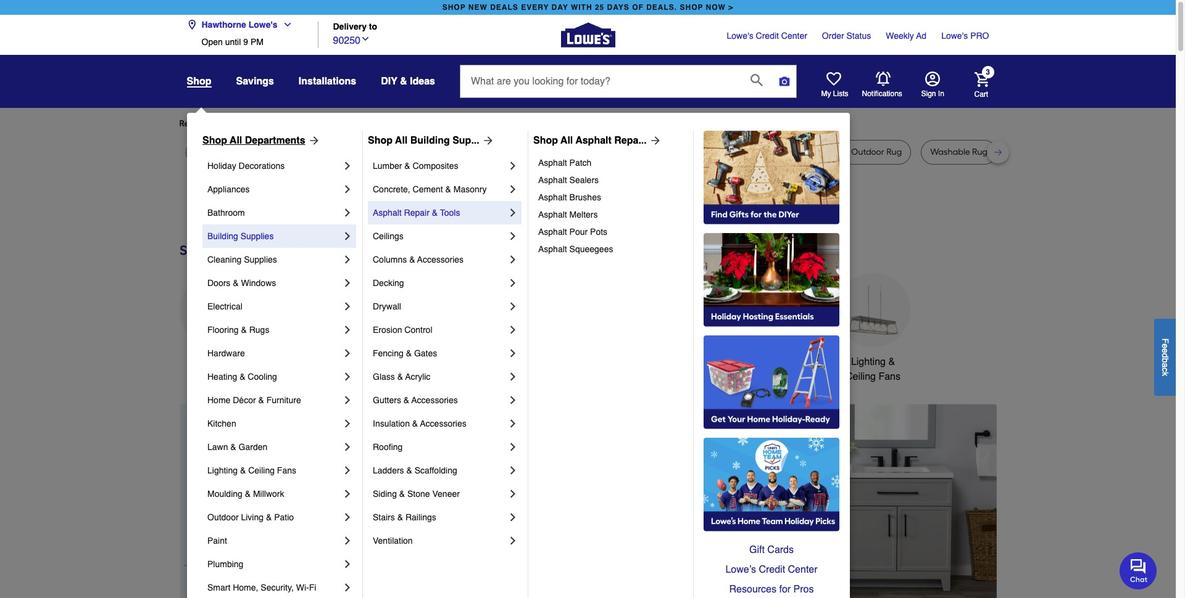 Task type: locate. For each thing, give the bounding box(es) containing it.
1 vertical spatial accessories
[[411, 396, 458, 406]]

decorations for holiday
[[239, 161, 285, 171]]

chevron right image for insulation & accessories
[[507, 418, 519, 430]]

2 you from the left
[[401, 119, 416, 129]]

center up pros
[[788, 565, 818, 576]]

e up d
[[1160, 344, 1170, 349]]

stairs
[[373, 513, 395, 523]]

chevron right image for ladders & scaffolding
[[507, 465, 519, 477]]

lowe's left "pro"
[[941, 31, 968, 41]]

0 vertical spatial building
[[410, 135, 450, 146]]

0 horizontal spatial all
[[230, 135, 242, 146]]

fans inside button
[[879, 372, 901, 383]]

asphalt sealers link
[[538, 172, 685, 189]]

kitchen faucets
[[462, 357, 533, 368]]

&
[[400, 76, 407, 87], [405, 161, 410, 171], [445, 185, 451, 194], [432, 208, 438, 218], [409, 255, 415, 265], [233, 278, 239, 288], [241, 325, 247, 335], [406, 349, 412, 359], [888, 357, 895, 368], [240, 372, 245, 382], [397, 372, 403, 382], [258, 396, 264, 406], [404, 396, 409, 406], [412, 419, 418, 429], [230, 443, 236, 452], [240, 466, 246, 476], [406, 466, 412, 476], [245, 489, 251, 499], [399, 489, 405, 499], [266, 513, 272, 523], [397, 513, 403, 523]]

allen down the repa...
[[614, 147, 633, 157]]

chevron right image for gutters & accessories
[[507, 394, 519, 407]]

shop up the 5x8
[[202, 135, 227, 146]]

decorations inside button
[[378, 372, 430, 383]]

roofing link
[[373, 436, 507, 459]]

lowe's down the >
[[727, 31, 753, 41]]

9 rug from the left
[[972, 147, 988, 157]]

1 horizontal spatial home
[[781, 357, 807, 368]]

chevron right image for hardware
[[341, 348, 354, 360]]

0 horizontal spatial ceiling
[[248, 466, 275, 476]]

2 allen from the left
[[614, 147, 633, 157]]

2 horizontal spatial for
[[779, 585, 791, 596]]

accessories up "decking" link
[[417, 255, 464, 265]]

asphalt up asphalt melters
[[538, 193, 567, 202]]

1 horizontal spatial lighting
[[851, 357, 886, 368]]

asphalt inside asphalt pour pots 'link'
[[538, 227, 567, 237]]

e up b at the bottom right of the page
[[1160, 348, 1170, 353]]

accessories down glass & acrylic "link"
[[411, 396, 458, 406]]

asphalt up the ceilings
[[373, 208, 402, 218]]

security,
[[261, 583, 294, 593]]

chat invite button image
[[1120, 552, 1157, 590]]

recommended
[[179, 119, 239, 129]]

allen right desk
[[490, 147, 510, 157]]

chevron right image for fencing & gates
[[507, 348, 519, 360]]

shop up allen and roth area rug
[[533, 135, 558, 146]]

asphalt for asphalt melters
[[538, 210, 567, 220]]

doors & windows link
[[207, 272, 341, 295]]

kitchen left faucets
[[462, 357, 495, 368]]

garden
[[239, 443, 267, 452]]

sealers
[[569, 175, 599, 185]]

0 horizontal spatial for
[[279, 119, 290, 129]]

arrow right image inside shop all building sup... link
[[479, 135, 494, 147]]

arrow right image for shop all asphalt repa...
[[647, 135, 662, 147]]

appliances up heating
[[192, 357, 241, 368]]

for left pros
[[779, 585, 791, 596]]

all up 'asphalt patch'
[[561, 135, 573, 146]]

and
[[512, 147, 528, 157], [635, 147, 652, 157]]

chevron right image for roofing
[[507, 441, 519, 454]]

1 horizontal spatial fans
[[879, 372, 901, 383]]

kitchen up lawn
[[207, 419, 236, 429]]

in
[[938, 90, 944, 98]]

all down recommended searches for you
[[230, 135, 242, 146]]

credit up resources for pros link
[[759, 565, 785, 576]]

all
[[230, 135, 242, 146], [395, 135, 408, 146], [561, 135, 573, 146]]

0 horizontal spatial you
[[292, 119, 306, 129]]

1 vertical spatial bathroom
[[664, 357, 707, 368]]

4 rug from the left
[[336, 147, 352, 157]]

decorations for christmas
[[378, 372, 430, 383]]

1 all from the left
[[230, 135, 242, 146]]

2 horizontal spatial lowe's
[[941, 31, 968, 41]]

chevron right image
[[507, 160, 519, 172], [507, 183, 519, 196], [507, 207, 519, 219], [341, 230, 354, 243], [341, 254, 354, 266], [507, 254, 519, 266], [341, 277, 354, 289], [341, 301, 354, 313], [507, 301, 519, 313], [507, 324, 519, 336], [341, 441, 354, 454], [341, 488, 354, 501], [507, 488, 519, 501], [341, 535, 354, 548], [507, 535, 519, 548]]

ceiling inside lighting & ceiling fans button
[[846, 372, 876, 383]]

credit
[[756, 31, 779, 41], [759, 565, 785, 576]]

1 horizontal spatial you
[[401, 119, 416, 129]]

lowe's for lowe's credit center
[[727, 31, 753, 41]]

& for glass & acrylic "link"
[[397, 372, 403, 382]]

1 horizontal spatial smart
[[752, 357, 778, 368]]

1 washable from the left
[[717, 147, 757, 157]]

c
[[1160, 368, 1170, 372]]

holiday hosting essentials. image
[[704, 233, 839, 327]]

appliances link
[[207, 178, 341, 201]]

0 vertical spatial home
[[781, 357, 807, 368]]

asphalt inside 'asphalt melters' link
[[538, 210, 567, 220]]

smart for smart home, security, wi-fi
[[207, 583, 230, 593]]

0 vertical spatial center
[[781, 31, 807, 41]]

center for lowe's credit center
[[781, 31, 807, 41]]

flooring & rugs link
[[207, 319, 341, 342]]

smart home, security, wi-fi
[[207, 583, 316, 593]]

0 horizontal spatial arrow right image
[[479, 135, 494, 147]]

gift cards
[[749, 545, 794, 556]]

0 vertical spatial accessories
[[417, 255, 464, 265]]

melters
[[569, 210, 598, 220]]

2 washable from the left
[[930, 147, 970, 157]]

lowe's credit center
[[727, 31, 807, 41]]

& for heating & cooling link in the bottom left of the page
[[240, 372, 245, 382]]

& for 'gutters & accessories' 'link'
[[404, 396, 409, 406]]

accessories up roofing "link"
[[420, 419, 467, 429]]

0 horizontal spatial building
[[207, 231, 238, 241]]

lighting & ceiling fans inside button
[[846, 357, 901, 383]]

asphalt down allen and roth area rug
[[538, 158, 567, 168]]

0 horizontal spatial roth
[[530, 147, 548, 157]]

0 vertical spatial credit
[[756, 31, 779, 41]]

to
[[369, 22, 377, 32]]

lowe's home team holiday picks. image
[[704, 438, 839, 532]]

asphalt down 'asphalt patch'
[[538, 175, 567, 185]]

supplies for building supplies
[[241, 231, 274, 241]]

f
[[1160, 338, 1170, 344]]

1 horizontal spatial lighting & ceiling fans
[[846, 357, 901, 383]]

for inside more suggestions for you link
[[388, 119, 399, 129]]

& for ladders & scaffolding link
[[406, 466, 412, 476]]

all up furniture
[[395, 135, 408, 146]]

smart inside the smart home button
[[752, 357, 778, 368]]

lighting
[[851, 357, 886, 368], [207, 466, 238, 476]]

90250
[[333, 35, 360, 46]]

indoor
[[824, 147, 849, 157]]

stairs & railings
[[373, 513, 436, 523]]

lowe's
[[249, 20, 278, 30], [727, 31, 753, 41], [941, 31, 968, 41]]

moulding
[[207, 489, 242, 499]]

3 shop from the left
[[533, 135, 558, 146]]

asphalt for asphalt repair & tools
[[373, 208, 402, 218]]

asphalt inside 'shop all asphalt repa...' link
[[576, 135, 612, 146]]

appliances button
[[179, 273, 253, 370]]

0 horizontal spatial washable
[[717, 147, 757, 157]]

faucets
[[498, 357, 533, 368]]

0 horizontal spatial decorations
[[239, 161, 285, 171]]

asphalt down asphalt melters
[[538, 227, 567, 237]]

appliances down holiday
[[207, 185, 250, 194]]

asphalt down recommended searches for you heading
[[576, 135, 612, 146]]

0 horizontal spatial and
[[512, 147, 528, 157]]

0 vertical spatial decorations
[[239, 161, 285, 171]]

0 horizontal spatial allen
[[490, 147, 510, 157]]

search image
[[751, 74, 763, 86]]

for for suggestions
[[388, 119, 399, 129]]

up to 40 percent off select vanities. plus, get free local delivery on select vanities. image
[[398, 404, 997, 599]]

asphalt down asphalt pour pots
[[538, 244, 567, 254]]

lowe's pro
[[941, 31, 989, 41]]

home
[[781, 357, 807, 368], [207, 396, 230, 406]]

1 vertical spatial smart
[[207, 583, 230, 593]]

for for searches
[[279, 119, 290, 129]]

appliances inside button
[[192, 357, 241, 368]]

paint
[[207, 536, 227, 546]]

1 horizontal spatial for
[[388, 119, 399, 129]]

lumber
[[373, 161, 402, 171]]

0 vertical spatial lighting
[[851, 357, 886, 368]]

2 and from the left
[[635, 147, 652, 157]]

kitchen inside 'button'
[[462, 357, 495, 368]]

furniture
[[266, 396, 301, 406]]

lowe's home improvement cart image
[[974, 72, 989, 87]]

all for building
[[395, 135, 408, 146]]

siding & stone veneer link
[[373, 483, 507, 506]]

3 rug from the left
[[272, 147, 287, 157]]

k
[[1160, 372, 1170, 376]]

0 horizontal spatial home
[[207, 396, 230, 406]]

2 rug from the left
[[254, 147, 270, 157]]

fencing & gates
[[373, 349, 437, 359]]

shop for shop all asphalt repa...
[[533, 135, 558, 146]]

1 horizontal spatial lowe's
[[727, 31, 753, 41]]

1 vertical spatial home
[[207, 396, 230, 406]]

3 all from the left
[[561, 135, 573, 146]]

2 horizontal spatial all
[[561, 135, 573, 146]]

chevron right image for asphalt repair & tools
[[507, 207, 519, 219]]

asphalt down asphalt brushes
[[538, 210, 567, 220]]

christmas
[[382, 357, 426, 368]]

0 horizontal spatial shop
[[202, 135, 227, 146]]

1 horizontal spatial decorations
[[378, 372, 430, 383]]

holiday decorations link
[[207, 154, 341, 178]]

for inside resources for pros link
[[779, 585, 791, 596]]

& for 'lawn & garden' link
[[230, 443, 236, 452]]

0 vertical spatial supplies
[[241, 231, 274, 241]]

for up departments
[[279, 119, 290, 129]]

lowe's home improvement account image
[[925, 72, 940, 86]]

building up cleaning
[[207, 231, 238, 241]]

all inside "link"
[[230, 135, 242, 146]]

1 and from the left
[[512, 147, 528, 157]]

0 horizontal spatial fans
[[277, 466, 296, 476]]

1 horizontal spatial area
[[550, 147, 568, 157]]

installations button
[[299, 70, 356, 93]]

accessories for insulation & accessories
[[420, 419, 467, 429]]

shop 25 days of deals by category image
[[179, 240, 997, 261]]

0 vertical spatial fans
[[879, 372, 901, 383]]

asphalt melters link
[[538, 206, 685, 223]]

1 shop from the left
[[442, 3, 466, 12]]

1 vertical spatial lighting
[[207, 466, 238, 476]]

& for the fencing & gates link
[[406, 349, 412, 359]]

christmas decorations
[[378, 357, 430, 383]]

None search field
[[460, 65, 797, 109]]

insulation & accessories
[[373, 419, 467, 429]]

25 days of deals. don't miss deals every day. same-day delivery on in-stock orders placed by 2 p m. image
[[179, 404, 379, 599]]

0 horizontal spatial lowe's
[[249, 20, 278, 30]]

1 horizontal spatial bathroom
[[664, 357, 707, 368]]

chevron right image for cleaning supplies
[[341, 254, 354, 266]]

shop left now
[[680, 3, 703, 12]]

0 vertical spatial kitchen
[[462, 357, 495, 368]]

supplies up windows
[[244, 255, 277, 265]]

shop
[[442, 3, 466, 12], [680, 3, 703, 12]]

decorations down rug rug
[[239, 161, 285, 171]]

0 vertical spatial ceiling
[[846, 372, 876, 383]]

shop button
[[187, 75, 211, 88]]

glass
[[373, 372, 395, 382]]

arrow right image
[[305, 135, 320, 147]]

chevron right image
[[341, 160, 354, 172], [341, 183, 354, 196], [341, 207, 354, 219], [507, 230, 519, 243], [507, 277, 519, 289], [341, 324, 354, 336], [341, 348, 354, 360], [507, 348, 519, 360], [341, 371, 354, 383], [507, 371, 519, 383], [341, 394, 354, 407], [507, 394, 519, 407], [341, 418, 354, 430], [507, 418, 519, 430], [507, 441, 519, 454], [341, 465, 354, 477], [507, 465, 519, 477], [341, 512, 354, 524], [507, 512, 519, 524], [341, 559, 354, 571], [341, 582, 354, 594]]

1 allen from the left
[[490, 147, 510, 157]]

order
[[822, 31, 844, 41]]

fans
[[879, 372, 901, 383], [277, 466, 296, 476]]

1 you from the left
[[292, 119, 306, 129]]

1 horizontal spatial all
[[395, 135, 408, 146]]

center left order
[[781, 31, 807, 41]]

f e e d b a c k
[[1160, 338, 1170, 376]]

lowe's
[[726, 565, 756, 576]]

& for diy & ideas button
[[400, 76, 407, 87]]

shop
[[187, 76, 211, 87]]

& inside "link"
[[397, 372, 403, 382]]

1 horizontal spatial and
[[635, 147, 652, 157]]

chevron right image for siding & stone veneer
[[507, 488, 519, 501]]

shop down more suggestions for you link
[[368, 135, 393, 146]]

2 vertical spatial accessories
[[420, 419, 467, 429]]

shop left new
[[442, 3, 466, 12]]

0 horizontal spatial lighting
[[207, 466, 238, 476]]

d
[[1160, 353, 1170, 358]]

shop inside "link"
[[202, 135, 227, 146]]

asphalt for asphalt brushes
[[538, 193, 567, 202]]

you for recommended searches for you
[[292, 119, 306, 129]]

ceilings
[[373, 231, 404, 241]]

1 vertical spatial kitchen
[[207, 419, 236, 429]]

building up desk
[[410, 135, 450, 146]]

cleaning supplies link
[[207, 248, 341, 272]]

roth up 'asphalt patch'
[[530, 147, 548, 157]]

1 horizontal spatial shop
[[368, 135, 393, 146]]

asphalt for asphalt sealers
[[538, 175, 567, 185]]

arrow left image
[[409, 512, 421, 525]]

stairs & railings link
[[373, 506, 507, 530]]

holiday
[[207, 161, 236, 171]]

roth for area
[[530, 147, 548, 157]]

decorations down christmas
[[378, 372, 430, 383]]

3 area from the left
[[759, 147, 778, 157]]

sign in button
[[921, 72, 944, 99]]

1 horizontal spatial washable
[[930, 147, 970, 157]]

1 shop from the left
[[202, 135, 227, 146]]

& for the doors & windows link
[[233, 278, 239, 288]]

0 vertical spatial lighting & ceiling fans
[[846, 357, 901, 383]]

1 horizontal spatial ceiling
[[846, 372, 876, 383]]

allen
[[490, 147, 510, 157], [614, 147, 633, 157]]

& for lumber & composites link
[[405, 161, 410, 171]]

2 all from the left
[[395, 135, 408, 146]]

1 horizontal spatial allen
[[614, 147, 633, 157]]

chevron right image for lawn & garden
[[341, 441, 354, 454]]

chevron right image for decking
[[507, 277, 519, 289]]

5 rug from the left
[[570, 147, 586, 157]]

2 horizontal spatial shop
[[533, 135, 558, 146]]

2 horizontal spatial area
[[759, 147, 778, 157]]

& for insulation & accessories link
[[412, 419, 418, 429]]

you up the shop all building sup...
[[401, 119, 416, 129]]

you up arrow right icon at the top of page
[[292, 119, 306, 129]]

asphalt inside 'asphalt repair & tools' link
[[373, 208, 402, 218]]

diy & ideas
[[381, 76, 435, 87]]

1 vertical spatial center
[[788, 565, 818, 576]]

gift
[[749, 545, 765, 556]]

camera image
[[778, 75, 791, 88]]

1 vertical spatial decorations
[[378, 372, 430, 383]]

1 vertical spatial appliances
[[192, 357, 241, 368]]

1 horizontal spatial shop
[[680, 3, 703, 12]]

asphalt inside asphalt brushes "link"
[[538, 193, 567, 202]]

more suggestions for you
[[316, 119, 416, 129]]

accessories
[[417, 255, 464, 265], [411, 396, 458, 406], [420, 419, 467, 429]]

insulation & accessories link
[[373, 412, 507, 436]]

1 horizontal spatial arrow right image
[[647, 135, 662, 147]]

1 e from the top
[[1160, 344, 1170, 349]]

1 vertical spatial ceiling
[[248, 466, 275, 476]]

lowe's up pm
[[249, 20, 278, 30]]

scroll to item #4 image
[[723, 597, 756, 599]]

roth up asphalt sealers link on the top
[[654, 147, 672, 157]]

erosion control link
[[373, 319, 507, 342]]

1 horizontal spatial building
[[410, 135, 450, 146]]

shop all departments
[[202, 135, 305, 146]]

accessories inside 'link'
[[411, 396, 458, 406]]

flooring & rugs
[[207, 325, 269, 335]]

stone
[[407, 489, 430, 499]]

1 vertical spatial supplies
[[244, 255, 277, 265]]

arrow right image inside 'shop all asphalt repa...' link
[[647, 135, 662, 147]]

outdoor living & patio link
[[207, 506, 341, 530]]

1 horizontal spatial kitchen
[[462, 357, 495, 368]]

1 vertical spatial credit
[[759, 565, 785, 576]]

chevron right image for appliances
[[341, 183, 354, 196]]

smart home, security, wi-fi link
[[207, 577, 341, 599]]

washable for washable area rug
[[717, 147, 757, 157]]

asphalt inside asphalt squeegees link
[[538, 244, 567, 254]]

asphalt inside asphalt patch link
[[538, 158, 567, 168]]

0 horizontal spatial area
[[315, 147, 334, 157]]

get your home holiday-ready. image
[[704, 336, 839, 430]]

1 vertical spatial lighting & ceiling fans
[[207, 466, 296, 476]]

0 vertical spatial bathroom
[[207, 208, 245, 218]]

glass & acrylic
[[373, 372, 430, 382]]

asphalt inside asphalt sealers link
[[538, 175, 567, 185]]

smart inside smart home, security, wi-fi link
[[207, 583, 230, 593]]

0 vertical spatial smart
[[752, 357, 778, 368]]

0 horizontal spatial smart
[[207, 583, 230, 593]]

1 roth from the left
[[530, 147, 548, 157]]

supplies up the cleaning supplies
[[241, 231, 274, 241]]

for up furniture
[[388, 119, 399, 129]]

0 horizontal spatial shop
[[442, 3, 466, 12]]

lowe's home improvement lists image
[[826, 72, 841, 86]]

find gifts for the diyer. image
[[704, 131, 839, 225]]

3
[[986, 68, 990, 77]]

2 shop from the left
[[680, 3, 703, 12]]

chevron right image for holiday decorations
[[341, 160, 354, 172]]

& inside 'link'
[[404, 396, 409, 406]]

2 roth from the left
[[654, 147, 672, 157]]

b
[[1160, 358, 1170, 363]]

2 horizontal spatial arrow right image
[[974, 512, 986, 525]]

roth for rug
[[654, 147, 672, 157]]

1 horizontal spatial roth
[[654, 147, 672, 157]]

arrow right image
[[479, 135, 494, 147], [647, 135, 662, 147], [974, 512, 986, 525]]

chevron right image for plumbing
[[341, 559, 354, 571]]

2 shop from the left
[[368, 135, 393, 146]]

credit up search image
[[756, 31, 779, 41]]

doors & windows
[[207, 278, 276, 288]]

0 horizontal spatial kitchen
[[207, 419, 236, 429]]



Task type: vqa. For each thing, say whether or not it's contained in the screenshot.
chevron right image related to Bathroom
yes



Task type: describe. For each thing, give the bounding box(es) containing it.
living
[[241, 513, 264, 523]]

windows
[[241, 278, 276, 288]]

and for allen and roth area rug
[[512, 147, 528, 157]]

every
[[521, 3, 549, 12]]

insulation
[[373, 419, 410, 429]]

my lists
[[821, 90, 848, 98]]

pm
[[251, 37, 264, 47]]

credit for lowe's
[[756, 31, 779, 41]]

chevron right image for lighting & ceiling fans
[[341, 465, 354, 477]]

building supplies
[[207, 231, 274, 241]]

washable for washable rug
[[930, 147, 970, 157]]

chevron right image for kitchen
[[341, 418, 354, 430]]

chevron right image for smart home, security, wi-fi
[[341, 582, 354, 594]]

location image
[[187, 20, 197, 30]]

resources for pros
[[729, 585, 814, 596]]

erosion
[[373, 325, 402, 335]]

chevron right image for heating & cooling
[[341, 371, 354, 383]]

open
[[202, 37, 223, 47]]

chevron right image for ceilings
[[507, 230, 519, 243]]

bathroom inside button
[[664, 357, 707, 368]]

& for columns & accessories link
[[409, 255, 415, 265]]

chevron right image for glass & acrylic
[[507, 371, 519, 383]]

shop new deals every day with 25 days of deals. shop now >
[[442, 3, 733, 12]]

more
[[316, 119, 336, 129]]

open until 9 pm
[[202, 37, 264, 47]]

and for allen and roth rug
[[635, 147, 652, 157]]

asphalt pour pots
[[538, 227, 607, 237]]

kitchen for kitchen faucets
[[462, 357, 495, 368]]

lowe's pro link
[[941, 30, 989, 42]]

8 rug from the left
[[886, 147, 902, 157]]

asphalt melters
[[538, 210, 598, 220]]

asphalt for asphalt pour pots
[[538, 227, 567, 237]]

lawn & garden
[[207, 443, 267, 452]]

indoor outdoor rug
[[824, 147, 902, 157]]

lowe's home improvement logo image
[[561, 8, 615, 62]]

chevron right image for outdoor living & patio
[[341, 512, 354, 524]]

now
[[706, 3, 726, 12]]

washable rug
[[930, 147, 988, 157]]

décor
[[233, 396, 256, 406]]

wi-
[[296, 583, 309, 593]]

outdoor
[[851, 147, 884, 157]]

1 vertical spatial fans
[[277, 466, 296, 476]]

kitchen for kitchen
[[207, 419, 236, 429]]

doors
[[207, 278, 230, 288]]

sup...
[[453, 135, 479, 146]]

Search Query text field
[[460, 65, 741, 98]]

order status link
[[822, 30, 871, 42]]

departments
[[245, 135, 305, 146]]

cleaning
[[207, 255, 242, 265]]

hawthorne lowe's button
[[187, 12, 297, 37]]

you for more suggestions for you
[[401, 119, 416, 129]]

arrow right image for shop all building sup...
[[479, 135, 494, 147]]

my
[[821, 90, 831, 98]]

chevron right image for bathroom
[[341, 207, 354, 219]]

0 horizontal spatial lighting & ceiling fans
[[207, 466, 296, 476]]

shop for shop all building sup...
[[368, 135, 393, 146]]

0 vertical spatial appliances
[[207, 185, 250, 194]]

cleaning supplies
[[207, 255, 277, 265]]

lighting inside lighting & ceiling fans button
[[851, 357, 886, 368]]

chevron right image for stairs & railings
[[507, 512, 519, 524]]

ventilation link
[[373, 530, 507, 553]]

ladders & scaffolding link
[[373, 459, 507, 483]]

allen for allen and roth rug
[[614, 147, 633, 157]]

chevron right image for columns & accessories
[[507, 254, 519, 266]]

lawn
[[207, 443, 228, 452]]

1 vertical spatial building
[[207, 231, 238, 241]]

control
[[405, 325, 432, 335]]

fi
[[309, 583, 316, 593]]

searches
[[241, 119, 277, 129]]

lowe's for lowe's pro
[[941, 31, 968, 41]]

chevron right image for home décor & furniture
[[341, 394, 354, 407]]

lighting inside lighting & ceiling fans link
[[207, 466, 238, 476]]

asphalt pour pots link
[[538, 223, 685, 241]]

2 e from the top
[[1160, 348, 1170, 353]]

composites
[[413, 161, 458, 171]]

chevron right image for lumber & composites
[[507, 160, 519, 172]]

ceilings link
[[373, 225, 507, 248]]

& for stairs & railings link
[[397, 513, 403, 523]]

hardware
[[207, 349, 245, 359]]

concrete,
[[373, 185, 410, 194]]

2 area from the left
[[550, 147, 568, 157]]

days
[[607, 3, 629, 12]]

lowe's wishes you and your family a happy hanukkah. image
[[179, 197, 997, 228]]

ceiling inside lighting & ceiling fans link
[[248, 466, 275, 476]]

center for lowe's credit center
[[788, 565, 818, 576]]

desk
[[443, 147, 462, 157]]

outdoor
[[207, 513, 239, 523]]

roofing
[[373, 443, 403, 452]]

columns & accessories
[[373, 255, 464, 265]]

erosion control
[[373, 325, 432, 335]]

chevron right image for ventilation
[[507, 535, 519, 548]]

allen for allen and roth area rug
[[490, 147, 510, 157]]

asphalt repair & tools
[[373, 208, 460, 218]]

chevron right image for doors & windows
[[341, 277, 354, 289]]

gift cards link
[[704, 541, 839, 560]]

allen and roth area rug
[[490, 147, 586, 157]]

of
[[632, 3, 644, 12]]

smart home button
[[742, 273, 816, 370]]

hawthorne
[[202, 20, 246, 30]]

plumbing
[[207, 560, 243, 570]]

6 rug from the left
[[674, 147, 689, 157]]

home décor & furniture link
[[207, 389, 341, 412]]

masonry
[[454, 185, 487, 194]]

asphalt squeegees link
[[538, 241, 685, 258]]

all for asphalt
[[561, 135, 573, 146]]

shop new deals every day with 25 days of deals. shop now > link
[[440, 0, 736, 15]]

shop for shop all departments
[[202, 135, 227, 146]]

shop all building sup... link
[[368, 133, 494, 148]]

all for departments
[[230, 135, 242, 146]]

& for siding & stone veneer link
[[399, 489, 405, 499]]

chevron right image for moulding & millwork
[[341, 488, 354, 501]]

drywall
[[373, 302, 401, 312]]

weekly ad
[[886, 31, 927, 41]]

& for flooring & rugs link
[[241, 325, 247, 335]]

ideas
[[410, 76, 435, 87]]

rug 5x8
[[195, 147, 226, 157]]

lumber & composites
[[373, 161, 458, 171]]

asphalt for asphalt patch
[[538, 158, 567, 168]]

savings button
[[236, 70, 274, 93]]

credit for lowe's
[[759, 565, 785, 576]]

chevron down image
[[278, 20, 292, 30]]

chevron down image
[[360, 34, 370, 44]]

accessories for columns & accessories
[[417, 255, 464, 265]]

supplies for cleaning supplies
[[244, 255, 277, 265]]

7 rug from the left
[[780, 147, 795, 157]]

christmas decorations button
[[367, 273, 441, 385]]

with
[[571, 3, 592, 12]]

smart for smart home
[[752, 357, 778, 368]]

gates
[[414, 349, 437, 359]]

columns & accessories link
[[373, 248, 507, 272]]

1 rug from the left
[[195, 147, 210, 157]]

electrical link
[[207, 295, 341, 319]]

ladders
[[373, 466, 404, 476]]

lawn & garden link
[[207, 436, 341, 459]]

asphalt for asphalt squeegees
[[538, 244, 567, 254]]

chevron right image for concrete, cement & masonry
[[507, 183, 519, 196]]

chevron right image for building supplies
[[341, 230, 354, 243]]

chevron right image for drywall
[[507, 301, 519, 313]]

pour
[[569, 227, 588, 237]]

recommended searches for you heading
[[179, 118, 997, 130]]

fencing & gates link
[[373, 342, 507, 365]]

1 area from the left
[[315, 147, 334, 157]]

cards
[[767, 545, 794, 556]]

flooring
[[207, 325, 239, 335]]

lowe's home improvement notification center image
[[876, 71, 890, 86]]

& for lighting & ceiling fans link
[[240, 466, 246, 476]]

asphalt patch link
[[538, 154, 685, 172]]

home inside button
[[781, 357, 807, 368]]

chevron right image for paint
[[341, 535, 354, 548]]

chevron right image for electrical
[[341, 301, 354, 313]]

chevron right image for erosion control
[[507, 324, 519, 336]]

0 horizontal spatial bathroom
[[207, 208, 245, 218]]

washable area rug
[[717, 147, 795, 157]]

chevron right image for flooring & rugs
[[341, 324, 354, 336]]

lowe's inside 'button'
[[249, 20, 278, 30]]

deals
[[490, 3, 518, 12]]

cement
[[413, 185, 443, 194]]

accessories for gutters & accessories
[[411, 396, 458, 406]]

weekly ad link
[[886, 30, 927, 42]]

& for moulding & millwork link at the left bottom of the page
[[245, 489, 251, 499]]

5x8
[[212, 147, 226, 157]]

delivery
[[333, 22, 367, 32]]

bathroom link
[[207, 201, 341, 225]]

tools
[[440, 208, 460, 218]]



